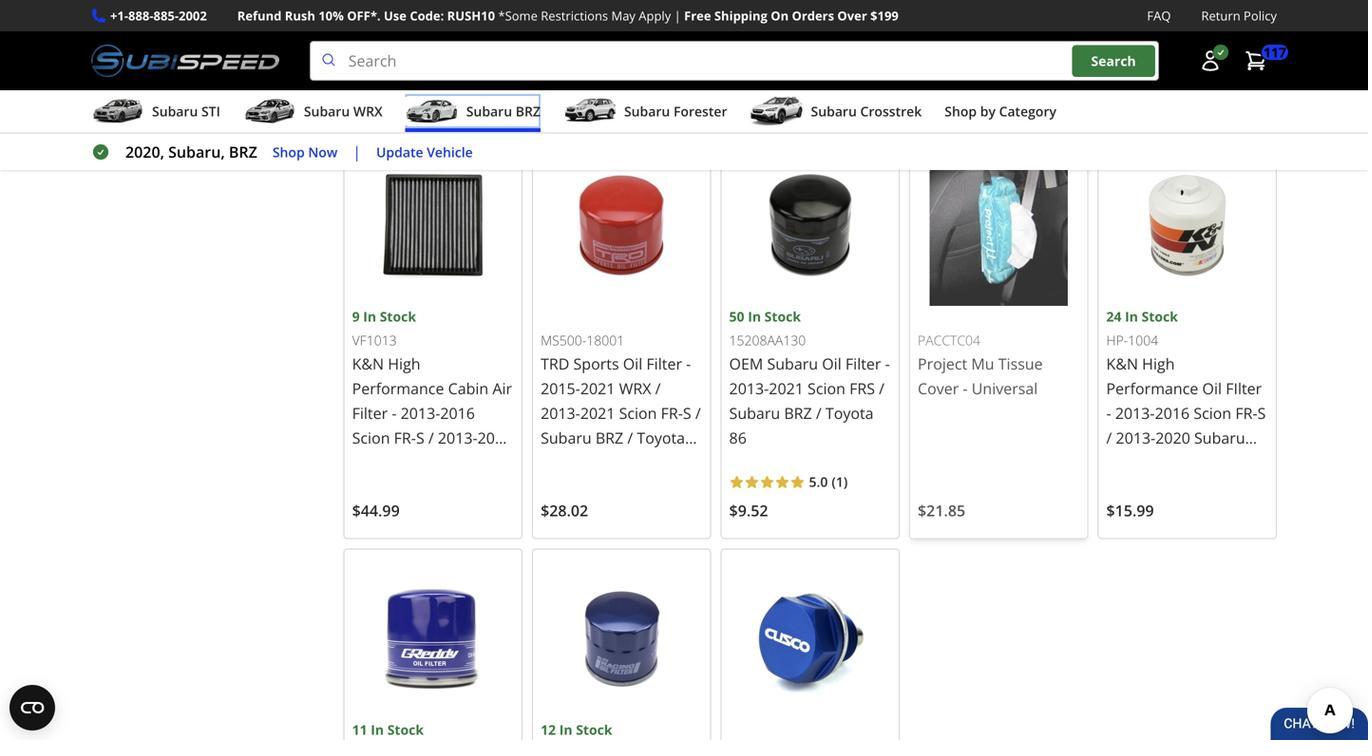 Task type: describe. For each thing, give the bounding box(es) containing it.
oem subaru oil filter - 2013-2021 scion frs / subaru brz / toyota 86 image
[[729, 144, 891, 306]]

s for filter
[[416, 428, 425, 448]]

$199
[[871, 7, 899, 24]]

filter
[[1226, 378, 1262, 399]]

86 inside 24 in stock hp-1004 k&n high performance oil filter - 2013-2016 scion fr-s / 2013-2020 subaru brz / 2011-2012 forester / 2017-2019 toyota 86
[[1159, 502, 1176, 522]]

subaru down 15208aa130 on the right
[[767, 354, 818, 374]]

cusco oil drain plug m16x1.5 - 2015-2024 subaru wrx / 2004-2007 impreza / 2013-2016 scion fr-s / 2013-2024 subaru brz / 2017-2020 toyota 86 image
[[729, 558, 891, 720]]

86 inside 50 in stock 15208aa130 oem subaru oil filter - 2013-2021 scion frs / subaru brz / toyota 86
[[729, 428, 747, 448]]

- inside project mu tissue cover - universal
[[963, 378, 968, 399]]

s for wrx
[[683, 403, 692, 423]]

)
[[844, 473, 848, 491]]

subaru brz button
[[406, 94, 541, 132]]

2020, subaru, brz
[[125, 142, 257, 162]]

over
[[838, 7, 867, 24]]

rush
[[285, 7, 315, 24]]

code:
[[410, 7, 444, 24]]

button image
[[1199, 50, 1222, 72]]

return
[[1202, 7, 1241, 24]]

scion for k&n high performance oil filter - 2013-2016 scion fr-s / 2013-2020 subaru brz / 2011-2012 forester / 2017-2019 toyota 86
[[1194, 403, 1232, 423]]

search button
[[1073, 45, 1155, 77]]

- inside 9 in stock vf1013 k&n high performance cabin air filter - 2013-2016 scion fr-s / 2013-2020 subaru brz / 2017- 2019 toyota 86
[[392, 403, 397, 423]]

5.0 ( 1 )
[[809, 473, 848, 491]]

trd sports oil filter - 2015-2021 wrx / 2013-2021 scion fr-s / subaru brz / toyota 86 image
[[541, 144, 703, 306]]

subaru crosstrek
[[811, 102, 922, 120]]

refund
[[237, 7, 282, 24]]

forester inside 24 in stock hp-1004 k&n high performance oil filter - 2013-2016 scion fr-s / 2013-2020 subaru brz / 2011-2012 forester / 2017-2019 toyota 86
[[1107, 477, 1166, 497]]

faq
[[1147, 7, 1171, 24]]

$26.45
[[729, 87, 777, 107]]

fr- for wrx
[[661, 403, 683, 423]]

888-
[[128, 7, 154, 24]]

2016 for performance
[[1155, 403, 1190, 423]]

12
[[541, 721, 556, 739]]

subaru inside subaru forester dropdown button
[[624, 102, 670, 120]]

- inside 50 in stock 15208aa130 oem subaru oil filter - 2013-2021 scion frs / subaru brz / toyota 86
[[885, 354, 890, 374]]

subaru brz
[[466, 102, 541, 120]]

2019 inside 9 in stock vf1013 k&n high performance cabin air filter - 2013-2016 scion fr-s / 2013-2020 subaru brz / 2017- 2019 toyota 86
[[352, 477, 387, 497]]

return policy
[[1202, 7, 1277, 24]]

50
[[729, 307, 745, 325]]

+1-888-885-2002 link
[[110, 6, 207, 26]]

policy
[[1244, 7, 1277, 24]]

on
[[771, 7, 789, 24]]

ms500-
[[541, 331, 587, 349]]

24
[[1107, 307, 1122, 325]]

k&n inside 24 in stock hp-1004 k&n high performance oil filter - 2013-2016 scion fr-s / 2013-2020 subaru brz / 2011-2012 forester / 2017-2019 toyota 86
[[1107, 354, 1139, 374]]

$480.60
[[352, 87, 409, 107]]

885-
[[154, 7, 179, 24]]

s for filter
[[1258, 403, 1266, 423]]

performance inside 9 in stock vf1013 k&n high performance cabin air filter - 2013-2016 scion fr-s / 2013-2020 subaru brz / 2017- 2019 toyota 86
[[352, 378, 444, 399]]

- inside ms500-18001 trd sports oil filter - 2015-2021 wrx / 2013-2021 scion fr-s / subaru brz / toyota 86
[[686, 354, 691, 374]]

k&n high performance oil filter - 2013-2016 scion fr-s / 2013-2020 subaru brz / 2011-2012 forester / 2017-2019 toyota 86 image
[[1107, 144, 1269, 306]]

11 in stock
[[352, 721, 424, 739]]

subaru crosstrek button
[[750, 94, 922, 132]]

ms500-18001 trd sports oil filter - 2015-2021 wrx / 2013-2021 scion fr-s / subaru brz / toyota 86
[[541, 331, 701, 473]]

free
[[684, 7, 711, 24]]

universal
[[972, 378, 1038, 399]]

filter inside ms500-18001 trd sports oil filter - 2015-2021 wrx / 2013-2021 scion fr-s / subaru brz / toyota 86
[[647, 354, 682, 374]]

shop now link
[[273, 141, 338, 163]]

frs
[[850, 378, 875, 399]]

117
[[1264, 43, 1287, 61]]

toyota inside 24 in stock hp-1004 k&n high performance oil filter - 2013-2016 scion fr-s / 2013-2020 subaru brz / 2011-2012 forester / 2017-2019 toyota 86
[[1107, 502, 1155, 522]]

18001
[[587, 331, 625, 349]]

$9.52
[[729, 501, 768, 521]]

$15.99
[[1107, 501, 1154, 521]]

by
[[981, 102, 996, 120]]

$28.02
[[541, 501, 588, 521]]

stock for oem
[[765, 307, 801, 325]]

subaru sti button
[[91, 94, 220, 132]]

sports
[[574, 354, 619, 374]]

subaru inside ms500-18001 trd sports oil filter - 2015-2021 wrx / 2013-2021 scion fr-s / subaru brz / toyota 86
[[541, 428, 592, 448]]

5.0
[[809, 473, 828, 491]]

$480.60 link
[[344, 0, 523, 126]]

filter inside 50 in stock 15208aa130 oem subaru oil filter - 2013-2021 scion frs / subaru brz / toyota 86
[[846, 354, 881, 374]]

in for k&n
[[363, 307, 376, 325]]

subaru inside dropdown button
[[811, 102, 857, 120]]

shop now
[[273, 143, 338, 161]]

subaru wrx button
[[243, 94, 383, 132]]

oil inside 50 in stock 15208aa130 oem subaru oil filter - 2013-2021 scion frs / subaru brz / toyota 86
[[822, 354, 842, 374]]

subaru inside subaru sti dropdown button
[[152, 102, 198, 120]]

+1-
[[110, 7, 128, 24]]

brz inside subaru brz dropdown button
[[516, 102, 541, 120]]

category
[[999, 102, 1057, 120]]

brz inside 9 in stock vf1013 k&n high performance cabin air filter - 2013-2016 scion fr-s / 2013-2020 subaru brz / 2017- 2019 toyota 86
[[407, 452, 435, 473]]

a subaru brz thumbnail image image
[[406, 97, 459, 126]]

scion for k&n high performance cabin air filter - 2013-2016 scion fr-s / 2013-2020 subaru brz / 2017- 2019 toyota 86
[[352, 428, 390, 448]]

$33.40
[[541, 87, 588, 107]]

$21.85
[[918, 501, 966, 521]]

update vehicle
[[376, 143, 473, 161]]

subaru forester
[[624, 102, 728, 120]]

stock right 12
[[576, 721, 613, 739]]

subaru inside subaru brz dropdown button
[[466, 102, 512, 120]]

air
[[493, 378, 512, 399]]

oem
[[729, 354, 763, 374]]

2015-
[[541, 378, 580, 399]]

2020 for 2011-
[[1156, 428, 1191, 448]]

apply
[[639, 7, 671, 24]]

1
[[836, 473, 844, 491]]

search
[[1092, 52, 1136, 70]]

stock for k&n
[[380, 307, 416, 325]]

2013- inside 50 in stock 15208aa130 oem subaru oil filter - 2013-2021 scion frs / subaru brz / toyota 86
[[729, 378, 769, 399]]

*some
[[498, 7, 538, 24]]

subaru wrx
[[304, 102, 383, 120]]

subaru,
[[168, 142, 225, 162]]

$23.95
[[918, 87, 966, 107]]



Task type: vqa. For each thing, say whether or not it's contained in the screenshot.
rightmost "Shop"
yes



Task type: locate. For each thing, give the bounding box(es) containing it.
return policy link
[[1202, 6, 1277, 26]]

wrx
[[353, 102, 383, 120], [619, 378, 651, 399]]

2020 up 2011-
[[1156, 428, 1191, 448]]

stock inside 9 in stock vf1013 k&n high performance cabin air filter - 2013-2016 scion fr-s / 2013-2020 subaru brz / 2017- 2019 toyota 86
[[380, 307, 416, 325]]

subaru down the 2015-
[[541, 428, 592, 448]]

1 high from the left
[[388, 354, 421, 374]]

crosstrek
[[861, 102, 922, 120]]

$26.45 link
[[721, 0, 900, 126]]

2013-
[[729, 378, 769, 399], [401, 403, 440, 423], [541, 403, 580, 423], [1116, 403, 1155, 423], [438, 428, 478, 448], [1116, 428, 1156, 448]]

2017- down cabin
[[448, 452, 488, 473]]

2 horizontal spatial filter
[[846, 354, 881, 374]]

0 vertical spatial 2017-
[[448, 452, 488, 473]]

k&n
[[352, 354, 384, 374], [1107, 354, 1139, 374]]

1 horizontal spatial |
[[674, 7, 681, 24]]

update vehicle button
[[376, 141, 473, 163]]

$23.95 link
[[910, 0, 1089, 126]]

forester left "$26.45"
[[674, 102, 728, 120]]

filter
[[846, 354, 881, 374], [647, 354, 682, 374], [352, 403, 388, 423]]

- left project
[[885, 354, 890, 374]]

2017-
[[448, 452, 488, 473], [1179, 477, 1219, 497]]

0 vertical spatial shop
[[945, 102, 977, 120]]

2 k&n from the left
[[1107, 354, 1139, 374]]

10%
[[319, 7, 344, 24]]

fr- inside 24 in stock hp-1004 k&n high performance oil filter - 2013-2016 scion fr-s / 2013-2020 subaru brz / 2011-2012 forester / 2017-2019 toyota 86
[[1236, 403, 1258, 423]]

2021 down the 2015-
[[580, 403, 615, 423]]

use
[[384, 7, 407, 24]]

2016 up 2011-
[[1155, 403, 1190, 423]]

k&n down the vf1013
[[352, 354, 384, 374]]

brz inside ms500-18001 trd sports oil filter - 2015-2021 wrx / 2013-2021 scion fr-s / subaru brz / toyota 86
[[596, 428, 624, 448]]

0 horizontal spatial wrx
[[353, 102, 383, 120]]

scion inside 24 in stock hp-1004 k&n high performance oil filter - 2013-2016 scion fr-s / 2013-2020 subaru brz / 2011-2012 forester / 2017-2019 toyota 86
[[1194, 403, 1232, 423]]

1 horizontal spatial 2017-
[[1179, 477, 1219, 497]]

filter up frs
[[846, 354, 881, 374]]

2020
[[478, 428, 512, 448], [1156, 428, 1191, 448]]

2 high from the left
[[1143, 354, 1175, 374]]

scion up the "$44.99"
[[352, 428, 390, 448]]

1 horizontal spatial 2016
[[1155, 403, 1190, 423]]

1 horizontal spatial fr-
[[661, 403, 683, 423]]

subaru right a subaru crosstrek thumbnail image
[[811, 102, 857, 120]]

s inside 24 in stock hp-1004 k&n high performance oil filter - 2013-2016 scion fr-s / 2013-2020 subaru brz / 2011-2012 forester / 2017-2019 toyota 86
[[1258, 403, 1266, 423]]

shop by category button
[[945, 94, 1057, 132]]

86 inside ms500-18001 trd sports oil filter - 2015-2021 wrx / 2013-2021 scion fr-s / subaru brz / toyota 86
[[541, 452, 558, 473]]

in right 24
[[1125, 307, 1139, 325]]

filter inside 9 in stock vf1013 k&n high performance cabin air filter - 2013-2016 scion fr-s / 2013-2020 subaru brz / 2017- 2019 toyota 86
[[352, 403, 388, 423]]

11
[[352, 721, 367, 739]]

high down the vf1013
[[388, 354, 421, 374]]

brz inside 24 in stock hp-1004 k&n high performance oil filter - 2013-2016 scion fr-s / 2013-2020 subaru brz / 2011-2012 forester / 2017-2019 toyota 86
[[1107, 452, 1135, 473]]

fr- inside 9 in stock vf1013 k&n high performance cabin air filter - 2013-2016 scion fr-s / 2013-2020 subaru brz / 2017- 2019 toyota 86
[[394, 428, 416, 448]]

scion down filter on the right bottom of page
[[1194, 403, 1232, 423]]

in right 9
[[363, 307, 376, 325]]

- right cover
[[963, 378, 968, 399]]

wrx inside dropdown button
[[353, 102, 383, 120]]

scion inside 9 in stock vf1013 k&n high performance cabin air filter - 2013-2016 scion fr-s / 2013-2020 subaru brz / 2017- 2019 toyota 86
[[352, 428, 390, 448]]

subaru up now
[[304, 102, 350, 120]]

2020 inside 9 in stock vf1013 k&n high performance cabin air filter - 2013-2016 scion fr-s / 2013-2020 subaru brz / 2017- 2019 toyota 86
[[478, 428, 512, 448]]

2 2020 from the left
[[1156, 428, 1191, 448]]

subaru inside subaru wrx dropdown button
[[304, 102, 350, 120]]

may
[[612, 7, 636, 24]]

scion for trd sports oil filter - 2015-2021 wrx / 2013-2021 scion fr-s / subaru brz / toyota 86
[[619, 403, 657, 423]]

2020 inside 24 in stock hp-1004 k&n high performance oil filter - 2013-2016 scion fr-s / 2013-2020 subaru brz / 2011-2012 forester / 2017-2019 toyota 86
[[1156, 428, 1191, 448]]

$33.40 link
[[532, 0, 711, 126]]

1 horizontal spatial 2019
[[1219, 477, 1254, 497]]

scion inside ms500-18001 trd sports oil filter - 2015-2021 wrx / 2013-2021 scion fr-s / subaru brz / toyota 86
[[619, 403, 657, 423]]

-
[[885, 354, 890, 374], [686, 354, 691, 374], [963, 378, 968, 399], [392, 403, 397, 423], [1107, 403, 1112, 423]]

high
[[388, 354, 421, 374], [1143, 354, 1175, 374]]

1 horizontal spatial shop
[[945, 102, 977, 120]]

k&n inside 9 in stock vf1013 k&n high performance cabin air filter - 2013-2016 scion fr-s / 2013-2020 subaru brz / 2017- 2019 toyota 86
[[352, 354, 384, 374]]

15208aa130
[[729, 331, 806, 349]]

now
[[308, 143, 338, 161]]

cabin
[[448, 378, 489, 399]]

subaru
[[152, 102, 198, 120], [304, 102, 350, 120], [466, 102, 512, 120], [624, 102, 670, 120], [811, 102, 857, 120], [767, 354, 818, 374], [729, 403, 780, 423], [541, 428, 592, 448], [1195, 428, 1246, 448], [352, 452, 403, 473]]

9
[[352, 307, 360, 325]]

a subaru wrx thumbnail image image
[[243, 97, 296, 126]]

oil inside 24 in stock hp-1004 k&n high performance oil filter - 2013-2016 scion fr-s / 2013-2020 subaru brz / 2011-2012 forester / 2017-2019 toyota 86
[[1203, 378, 1222, 399]]

0 horizontal spatial |
[[353, 142, 361, 162]]

0 horizontal spatial forester
[[674, 102, 728, 120]]

1 k&n from the left
[[352, 354, 384, 374]]

shop for shop by category
[[945, 102, 977, 120]]

in for 1004
[[1125, 307, 1139, 325]]

oil left filter on the right bottom of page
[[1203, 378, 1222, 399]]

toyota inside ms500-18001 trd sports oil filter - 2015-2021 wrx / 2013-2021 scion fr-s / subaru brz / toyota 86
[[637, 428, 685, 448]]

50 in stock 15208aa130 oem subaru oil filter - 2013-2021 scion frs / subaru brz / toyota 86
[[729, 307, 890, 448]]

0 horizontal spatial fr-
[[394, 428, 416, 448]]

2 horizontal spatial oil
[[1203, 378, 1222, 399]]

- inside 24 in stock hp-1004 k&n high performance oil filter - 2013-2016 scion fr-s / 2013-2020 subaru brz / 2011-2012 forester / 2017-2019 toyota 86
[[1107, 403, 1112, 423]]

0 horizontal spatial filter
[[352, 403, 388, 423]]

project mu tissue cover - universal
[[918, 354, 1043, 399]]

a subaru forester thumbnail image image
[[564, 97, 617, 126]]

2 performance from the left
[[1107, 378, 1199, 399]]

trd
[[541, 354, 570, 374]]

performance down 1004 in the right of the page
[[1107, 378, 1199, 399]]

subaru down oem
[[729, 403, 780, 423]]

oil inside ms500-18001 trd sports oil filter - 2015-2021 wrx / 2013-2021 scion fr-s / subaru brz / toyota 86
[[623, 354, 643, 374]]

filter down the vf1013
[[352, 403, 388, 423]]

blitz oil filter - 2015-2024 subaru wrx / 2013-2016 scion fr-s / 2013-2020 subaru brz / 2017-2019 toyota 86 image
[[541, 558, 703, 720]]

1 2019 from the left
[[352, 477, 387, 497]]

2017- down the 2012
[[1179, 477, 1219, 497]]

2019 up the "$44.99"
[[352, 477, 387, 497]]

high inside 9 in stock vf1013 k&n high performance cabin air filter - 2013-2016 scion fr-s / 2013-2020 subaru brz / 2017- 2019 toyota 86
[[388, 354, 421, 374]]

2021 down sports
[[580, 378, 615, 399]]

in
[[363, 307, 376, 325], [748, 307, 761, 325], [1125, 307, 1139, 325], [371, 721, 384, 739], [560, 721, 573, 739]]

2002
[[179, 7, 207, 24]]

shop left now
[[273, 143, 305, 161]]

86
[[729, 428, 747, 448], [541, 452, 558, 473], [443, 477, 460, 497], [1159, 502, 1176, 522]]

k&n high performance cabin air filter - 2013-2016 scion fr-s / 2013-2020 subaru brz / 2017-2019 toyota 86 image
[[352, 144, 514, 306]]

faq link
[[1147, 6, 1171, 26]]

(
[[832, 473, 836, 491]]

subaru up the "$44.99"
[[352, 452, 403, 473]]

0 horizontal spatial 2020
[[478, 428, 512, 448]]

mu
[[972, 354, 995, 374]]

restrictions
[[541, 7, 608, 24]]

scion left frs
[[808, 378, 846, 399]]

+1-888-885-2002
[[110, 7, 207, 24]]

1 2016 from the left
[[440, 403, 475, 423]]

1 horizontal spatial s
[[683, 403, 692, 423]]

tissue
[[999, 354, 1043, 374]]

0 horizontal spatial 2019
[[352, 477, 387, 497]]

search input field
[[310, 41, 1159, 81]]

- down the vf1013
[[392, 403, 397, 423]]

1 horizontal spatial wrx
[[619, 378, 651, 399]]

hp-
[[1107, 331, 1128, 349]]

1 2020 from the left
[[478, 428, 512, 448]]

in inside 50 in stock 15208aa130 oem subaru oil filter - 2013-2021 scion frs / subaru brz / toyota 86
[[748, 307, 761, 325]]

fr- for filter
[[1236, 403, 1258, 423]]

0 vertical spatial |
[[674, 7, 681, 24]]

in right 12
[[560, 721, 573, 739]]

subaru up vehicle
[[466, 102, 512, 120]]

1 horizontal spatial forester
[[1107, 477, 1166, 497]]

vehicle
[[427, 143, 473, 161]]

greddy sports oil filter - 2015-2021 subaru wrx / 2013-2016 scion fr-s / 2013-2020 subaru brz / 2011-2012 forester / 2017-2019 toyota 86 image
[[352, 558, 514, 720]]

- down hp-
[[1107, 403, 1112, 423]]

toyota inside 50 in stock 15208aa130 oem subaru oil filter - 2013-2021 scion frs / subaru brz / toyota 86
[[826, 403, 874, 423]]

1 performance from the left
[[352, 378, 444, 399]]

1004
[[1128, 331, 1159, 349]]

2020 for 2017-
[[478, 428, 512, 448]]

subaru inside 9 in stock vf1013 k&n high performance cabin air filter - 2013-2016 scion fr-s / 2013-2020 subaru brz / 2017- 2019 toyota 86
[[352, 452, 403, 473]]

high down 1004 in the right of the page
[[1143, 354, 1175, 374]]

0 horizontal spatial shop
[[273, 143, 305, 161]]

0 horizontal spatial performance
[[352, 378, 444, 399]]

0 horizontal spatial s
[[416, 428, 425, 448]]

2020 down air
[[478, 428, 512, 448]]

12 in stock
[[541, 721, 613, 739]]

2 2016 from the left
[[1155, 403, 1190, 423]]

stock inside 50 in stock 15208aa130 oem subaru oil filter - 2013-2021 scion frs / subaru brz / toyota 86
[[765, 307, 801, 325]]

2020,
[[125, 142, 164, 162]]

0 horizontal spatial high
[[388, 354, 421, 374]]

0 horizontal spatial 2016
[[440, 403, 475, 423]]

86 inside 9 in stock vf1013 k&n high performance cabin air filter - 2013-2016 scion fr-s / 2013-2020 subaru brz / 2017- 2019 toyota 86
[[443, 477, 460, 497]]

2012
[[1188, 452, 1223, 473]]

1 vertical spatial shop
[[273, 143, 305, 161]]

2 horizontal spatial s
[[1258, 403, 1266, 423]]

9 in stock vf1013 k&n high performance cabin air filter - 2013-2016 scion fr-s / 2013-2020 subaru brz / 2017- 2019 toyota 86
[[352, 307, 512, 497]]

scion down sports
[[619, 403, 657, 423]]

toyota inside 9 in stock vf1013 k&n high performance cabin air filter - 2013-2016 scion fr-s / 2013-2020 subaru brz / 2017- 2019 toyota 86
[[391, 477, 439, 497]]

stock for 1004
[[1142, 307, 1178, 325]]

1 horizontal spatial performance
[[1107, 378, 1199, 399]]

s inside 9 in stock vf1013 k&n high performance cabin air filter - 2013-2016 scion fr-s / 2013-2020 subaru brz / 2017- 2019 toyota 86
[[416, 428, 425, 448]]

1 horizontal spatial high
[[1143, 354, 1175, 374]]

1 vertical spatial 2017-
[[1179, 477, 1219, 497]]

in right "50"
[[748, 307, 761, 325]]

in inside 9 in stock vf1013 k&n high performance cabin air filter - 2013-2016 scion fr-s / 2013-2020 subaru brz / 2017- 2019 toyota 86
[[363, 307, 376, 325]]

0 vertical spatial wrx
[[353, 102, 383, 120]]

stock up 1004 in the right of the page
[[1142, 307, 1178, 325]]

scion inside 50 in stock 15208aa130 oem subaru oil filter - 2013-2021 scion frs / subaru brz / toyota 86
[[808, 378, 846, 399]]

sti
[[201, 102, 220, 120]]

$35.00 link
[[1098, 0, 1277, 126]]

stock right 11
[[387, 721, 424, 739]]

$35.00
[[1107, 87, 1154, 107]]

2016 inside 9 in stock vf1013 k&n high performance cabin air filter - 2013-2016 scion fr-s / 2013-2020 subaru brz / 2017- 2019 toyota 86
[[440, 403, 475, 423]]

/
[[879, 378, 885, 399], [655, 378, 661, 399], [816, 403, 822, 423], [696, 403, 701, 423], [428, 428, 434, 448], [628, 428, 633, 448], [1107, 428, 1112, 448], [439, 452, 445, 473], [1139, 452, 1144, 473], [1170, 477, 1175, 497]]

k&n down hp-
[[1107, 354, 1139, 374]]

1 vertical spatial wrx
[[619, 378, 651, 399]]

24 in stock hp-1004 k&n high performance oil filter - 2013-2016 scion fr-s / 2013-2020 subaru brz / 2011-2012 forester / 2017-2019 toyota 86
[[1107, 307, 1266, 522]]

in inside 24 in stock hp-1004 k&n high performance oil filter - 2013-2016 scion fr-s / 2013-2020 subaru brz / 2011-2012 forester / 2017-2019 toyota 86
[[1125, 307, 1139, 325]]

0 vertical spatial forester
[[674, 102, 728, 120]]

subaru inside 24 in stock hp-1004 k&n high performance oil filter - 2013-2016 scion fr-s / 2013-2020 subaru brz / 2011-2012 forester / 2017-2019 toyota 86
[[1195, 428, 1246, 448]]

fr- inside ms500-18001 trd sports oil filter - 2015-2021 wrx / 2013-2021 scion fr-s / subaru brz / toyota 86
[[661, 403, 683, 423]]

| left free
[[674, 7, 681, 24]]

forester inside dropdown button
[[674, 102, 728, 120]]

subaru right a subaru forester thumbnail image
[[624, 102, 670, 120]]

shop by category
[[945, 102, 1057, 120]]

2017- inside 24 in stock hp-1004 k&n high performance oil filter - 2013-2016 scion fr-s / 2013-2020 subaru brz / 2011-2012 forester / 2017-2019 toyota 86
[[1179, 477, 1219, 497]]

117 button
[[1235, 42, 1289, 80]]

2019 inside 24 in stock hp-1004 k&n high performance oil filter - 2013-2016 scion fr-s / 2013-2020 subaru brz / 2011-2012 forester / 2017-2019 toyota 86
[[1219, 477, 1254, 497]]

stock up the vf1013
[[380, 307, 416, 325]]

pacctc04
[[918, 331, 981, 349]]

fr- for filter
[[394, 428, 416, 448]]

1 horizontal spatial 2020
[[1156, 428, 1191, 448]]

1 vertical spatial |
[[353, 142, 361, 162]]

1 vertical spatial forester
[[1107, 477, 1166, 497]]

- left oem
[[686, 354, 691, 374]]

2021 inside 50 in stock 15208aa130 oem subaru oil filter - 2013-2021 scion frs / subaru brz / toyota 86
[[769, 378, 804, 399]]

shop inside dropdown button
[[945, 102, 977, 120]]

update
[[376, 143, 423, 161]]

subaru up the 2012
[[1195, 428, 1246, 448]]

2 horizontal spatial fr-
[[1236, 403, 1258, 423]]

2016 down cabin
[[440, 403, 475, 423]]

wrx down sports
[[619, 378, 651, 399]]

oil
[[822, 354, 842, 374], [623, 354, 643, 374], [1203, 378, 1222, 399]]

2019
[[352, 477, 387, 497], [1219, 477, 1254, 497]]

a subaru sti thumbnail image image
[[91, 97, 144, 126]]

2011-
[[1148, 452, 1188, 473]]

rush10
[[447, 7, 495, 24]]

brz inside 50 in stock 15208aa130 oem subaru oil filter - 2013-2021 scion frs / subaru brz / toyota 86
[[784, 403, 812, 423]]

wrx inside ms500-18001 trd sports oil filter - 2015-2021 wrx / 2013-2021 scion fr-s / subaru brz / toyota 86
[[619, 378, 651, 399]]

1 horizontal spatial filter
[[647, 354, 682, 374]]

subispeed logo image
[[91, 41, 279, 81]]

vf1013
[[352, 331, 397, 349]]

high inside 24 in stock hp-1004 k&n high performance oil filter - 2013-2016 scion fr-s / 2013-2020 subaru brz / 2011-2012 forester / 2017-2019 toyota 86
[[1143, 354, 1175, 374]]

shipping
[[715, 7, 768, 24]]

oil right oem
[[822, 354, 842, 374]]

2016 inside 24 in stock hp-1004 k&n high performance oil filter - 2013-2016 scion fr-s / 2013-2020 subaru brz / 2011-2012 forester / 2017-2019 toyota 86
[[1155, 403, 1190, 423]]

forester up $15.99
[[1107, 477, 1166, 497]]

filter right sports
[[647, 354, 682, 374]]

$44.99
[[352, 501, 400, 521]]

a subaru crosstrek thumbnail image image
[[750, 97, 804, 126]]

project
[[918, 354, 968, 374]]

2 2019 from the left
[[1219, 477, 1254, 497]]

refund rush 10% off*. use code: rush10 *some restrictions may apply | free shipping on orders over $199
[[237, 7, 899, 24]]

2016
[[440, 403, 475, 423], [1155, 403, 1190, 423]]

in for oem
[[748, 307, 761, 325]]

oil down 18001
[[623, 354, 643, 374]]

stock inside 24 in stock hp-1004 k&n high performance oil filter - 2013-2016 scion fr-s / 2013-2020 subaru brz / 2011-2012 forester / 2017-2019 toyota 86
[[1142, 307, 1178, 325]]

2016 for cabin
[[440, 403, 475, 423]]

0 horizontal spatial k&n
[[352, 354, 384, 374]]

orders
[[792, 7, 834, 24]]

2013- inside ms500-18001 trd sports oil filter - 2015-2021 wrx / 2013-2021 scion fr-s / subaru brz / toyota 86
[[541, 403, 580, 423]]

1 horizontal spatial oil
[[822, 354, 842, 374]]

stock up 15208aa130 on the right
[[765, 307, 801, 325]]

1 horizontal spatial k&n
[[1107, 354, 1139, 374]]

subaru left sti in the left of the page
[[152, 102, 198, 120]]

project mu tissue cover - universal image
[[918, 144, 1080, 306]]

2019 down the 2012
[[1219, 477, 1254, 497]]

2021 down 15208aa130 on the right
[[769, 378, 804, 399]]

s inside ms500-18001 trd sports oil filter - 2015-2021 wrx / 2013-2021 scion fr-s / subaru brz / toyota 86
[[683, 403, 692, 423]]

performance down the vf1013
[[352, 378, 444, 399]]

brz
[[516, 102, 541, 120], [229, 142, 257, 162], [784, 403, 812, 423], [596, 428, 624, 448], [407, 452, 435, 473], [1107, 452, 1135, 473]]

performance inside 24 in stock hp-1004 k&n high performance oil filter - 2013-2016 scion fr-s / 2013-2020 subaru brz / 2011-2012 forester / 2017-2019 toyota 86
[[1107, 378, 1199, 399]]

0 horizontal spatial 2017-
[[448, 452, 488, 473]]

2017- inside 9 in stock vf1013 k&n high performance cabin air filter - 2013-2016 scion fr-s / 2013-2020 subaru brz / 2017- 2019 toyota 86
[[448, 452, 488, 473]]

in right 11
[[371, 721, 384, 739]]

0 horizontal spatial oil
[[623, 354, 643, 374]]

off*.
[[347, 7, 381, 24]]

stock
[[380, 307, 416, 325], [765, 307, 801, 325], [1142, 307, 1178, 325], [387, 721, 424, 739], [576, 721, 613, 739]]

| right now
[[353, 142, 361, 162]]

shop for shop now
[[273, 143, 305, 161]]

open widget image
[[10, 685, 55, 731]]

shop left by
[[945, 102, 977, 120]]

wrx up update
[[353, 102, 383, 120]]



